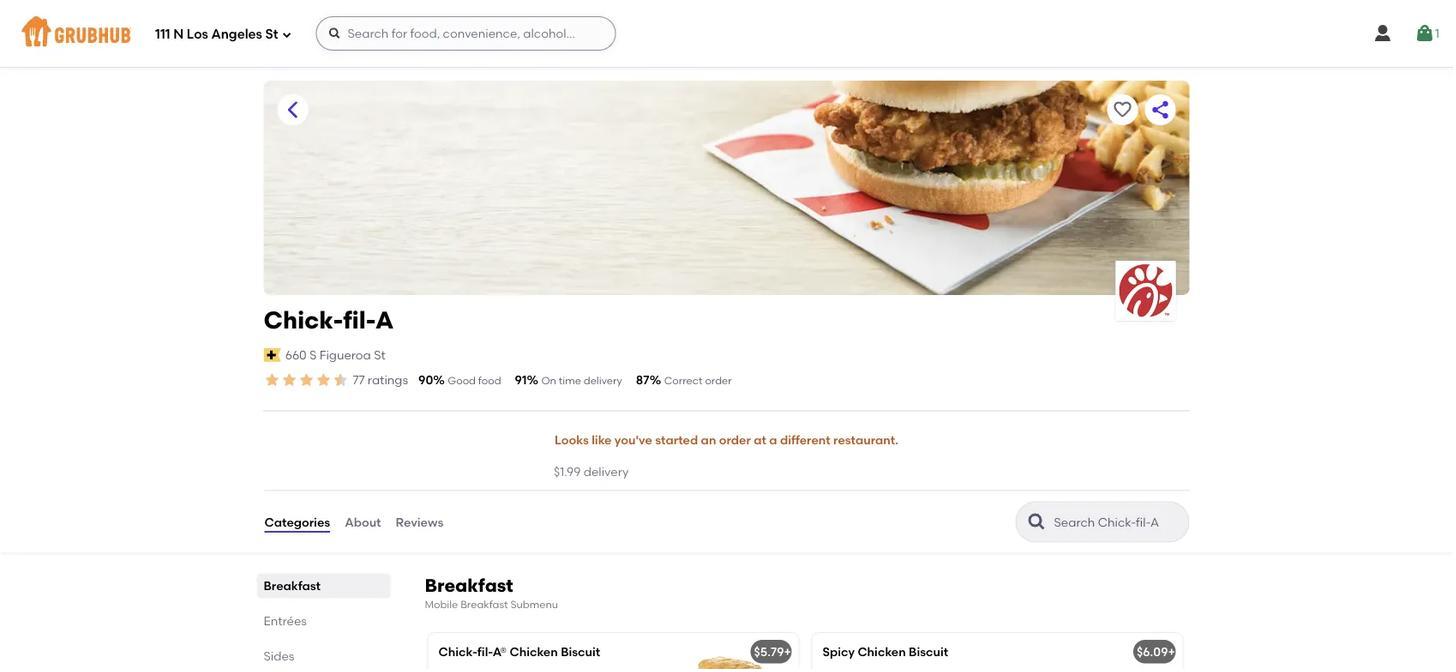 Task type: locate. For each thing, give the bounding box(es) containing it.
$1.99
[[554, 464, 581, 478]]

st right angeles
[[265, 27, 278, 42]]

0 vertical spatial st
[[265, 27, 278, 42]]

fil- for a®
[[478, 645, 493, 659]]

fil- for a
[[343, 306, 375, 335]]

spicy
[[823, 645, 855, 659]]

77 ratings
[[353, 373, 408, 387]]

different
[[780, 433, 831, 447]]

1 horizontal spatial fil-
[[478, 645, 493, 659]]

svg image
[[328, 27, 342, 40]]

a
[[375, 306, 394, 335]]

1 horizontal spatial +
[[1169, 645, 1176, 659]]

delivery down like in the bottom left of the page
[[584, 464, 629, 478]]

order
[[705, 374, 732, 387], [719, 433, 751, 447]]

fil- down breakfast mobile breakfast submenu
[[478, 645, 493, 659]]

$6.09
[[1137, 645, 1169, 659]]

chick-fil-a® chicken biscuit
[[439, 645, 601, 659]]

0 horizontal spatial st
[[265, 27, 278, 42]]

1 vertical spatial delivery
[[584, 464, 629, 478]]

1 delivery from the top
[[584, 374, 623, 387]]

$6.09 +
[[1137, 645, 1176, 659]]

st inside main navigation navigation
[[265, 27, 278, 42]]

chick-fil-a logo image
[[1116, 261, 1176, 321]]

chick-fil-a
[[264, 306, 394, 335]]

0 horizontal spatial biscuit
[[561, 645, 601, 659]]

1 horizontal spatial biscuit
[[909, 645, 949, 659]]

Search Chick-fil-A search field
[[1053, 514, 1184, 531]]

delivery
[[584, 374, 623, 387], [584, 464, 629, 478]]

ratings
[[368, 373, 408, 387]]

svg image
[[1373, 23, 1394, 44], [1415, 23, 1436, 44], [282, 30, 292, 40]]

0 horizontal spatial +
[[784, 645, 792, 659]]

1 vertical spatial order
[[719, 433, 751, 447]]

a®
[[493, 645, 507, 659]]

0 vertical spatial delivery
[[584, 374, 623, 387]]

order left the at
[[719, 433, 751, 447]]

chicken right the a®
[[510, 645, 558, 659]]

2 + from the left
[[1169, 645, 1176, 659]]

an
[[701, 433, 717, 447]]

looks like you've started an order at a different restaurant. button
[[554, 421, 900, 459]]

660
[[285, 348, 307, 362]]

1 horizontal spatial chicken
[[858, 645, 906, 659]]

breakfast up mobile
[[425, 574, 514, 596]]

sides tab
[[264, 647, 384, 665]]

about
[[345, 515, 381, 529]]

chicken right "spicy"
[[858, 645, 906, 659]]

biscuit
[[561, 645, 601, 659], [909, 645, 949, 659]]

st inside button
[[374, 348, 386, 362]]

delivery right time
[[584, 374, 623, 387]]

+ for $6.09
[[1169, 645, 1176, 659]]

0 vertical spatial chick-
[[264, 306, 343, 335]]

90
[[419, 373, 433, 387]]

breakfast up entrées
[[264, 579, 321, 593]]

fil- up figueroa
[[343, 306, 375, 335]]

food
[[478, 374, 501, 387]]

on time delivery
[[542, 374, 623, 387]]

87
[[636, 373, 650, 387]]

st
[[265, 27, 278, 42], [374, 348, 386, 362]]

111 n los angeles st
[[155, 27, 278, 42]]

svg image inside 1 'button'
[[1415, 23, 1436, 44]]

sides
[[264, 649, 295, 664]]

n
[[173, 27, 184, 42]]

0 horizontal spatial fil-
[[343, 306, 375, 335]]

1 biscuit from the left
[[561, 645, 601, 659]]

chick- left the a®
[[439, 645, 478, 659]]

a
[[770, 433, 778, 447]]

breakfast
[[425, 574, 514, 596], [264, 579, 321, 593], [461, 598, 508, 611]]

1 + from the left
[[784, 645, 792, 659]]

on
[[542, 374, 557, 387]]

2 horizontal spatial svg image
[[1415, 23, 1436, 44]]

star icon image
[[264, 371, 281, 389], [281, 371, 298, 389], [298, 371, 315, 389], [315, 371, 332, 389], [332, 371, 350, 389], [332, 371, 350, 389]]

fil-
[[343, 306, 375, 335], [478, 645, 493, 659]]

entrées
[[264, 614, 307, 628]]

chick-fil-a® chicken biscuit image
[[670, 633, 799, 669]]

main navigation navigation
[[0, 0, 1454, 67]]

order right correct at the left bottom
[[705, 374, 732, 387]]

0 vertical spatial fil-
[[343, 306, 375, 335]]

caret left icon image
[[283, 99, 303, 120]]

time
[[559, 374, 581, 387]]

2 chicken from the left
[[858, 645, 906, 659]]

1 horizontal spatial svg image
[[1373, 23, 1394, 44]]

at
[[754, 433, 767, 447]]

st up 77 ratings
[[374, 348, 386, 362]]

looks
[[555, 433, 589, 447]]

chick- up '660'
[[264, 306, 343, 335]]

chicken
[[510, 645, 558, 659], [858, 645, 906, 659]]

los
[[187, 27, 208, 42]]

1 vertical spatial chick-
[[439, 645, 478, 659]]

+
[[784, 645, 792, 659], [1169, 645, 1176, 659]]

1 vertical spatial st
[[374, 348, 386, 362]]

0 horizontal spatial chick-
[[264, 306, 343, 335]]

1 horizontal spatial st
[[374, 348, 386, 362]]

chick- for chick-fil-a® chicken biscuit
[[439, 645, 478, 659]]

1 horizontal spatial chick-
[[439, 645, 478, 659]]

0 horizontal spatial chicken
[[510, 645, 558, 659]]

about button
[[344, 491, 382, 553]]

chick-
[[264, 306, 343, 335], [439, 645, 478, 659]]

breakfast inside breakfast tab
[[264, 579, 321, 593]]

save this restaurant image
[[1113, 99, 1133, 120]]

1 vertical spatial fil-
[[478, 645, 493, 659]]



Task type: describe. For each thing, give the bounding box(es) containing it.
categories
[[265, 515, 330, 529]]

breakfast mobile breakfast submenu
[[425, 574, 558, 611]]

categories button
[[264, 491, 331, 553]]

breakfast for breakfast mobile breakfast submenu
[[425, 574, 514, 596]]

1 chicken from the left
[[510, 645, 558, 659]]

entrées tab
[[264, 612, 384, 630]]

Search for food, convenience, alcohol... search field
[[316, 16, 616, 51]]

spicy chicken biscuit image
[[1055, 633, 1183, 669]]

spicy chicken biscuit
[[823, 645, 949, 659]]

chick- for chick-fil-a
[[264, 306, 343, 335]]

restaurant.
[[834, 433, 899, 447]]

reviews
[[396, 515, 444, 529]]

save this restaurant button
[[1108, 94, 1139, 125]]

1 button
[[1415, 18, 1440, 49]]

looks like you've started an order at a different restaurant.
[[555, 433, 899, 447]]

0 horizontal spatial svg image
[[282, 30, 292, 40]]

started
[[656, 433, 698, 447]]

2 delivery from the top
[[584, 464, 629, 478]]

breakfast right mobile
[[461, 598, 508, 611]]

breakfast for breakfast
[[264, 579, 321, 593]]

660 s figueroa st button
[[285, 345, 387, 365]]

s
[[310, 348, 317, 362]]

91
[[515, 373, 527, 387]]

$5.79
[[754, 645, 784, 659]]

submenu
[[511, 598, 558, 611]]

$1.99 delivery
[[554, 464, 629, 478]]

figueroa
[[320, 348, 371, 362]]

reviews button
[[395, 491, 445, 553]]

2 biscuit from the left
[[909, 645, 949, 659]]

good food
[[448, 374, 501, 387]]

77
[[353, 373, 365, 387]]

you've
[[615, 433, 653, 447]]

subscription pass image
[[264, 348, 281, 362]]

order inside button
[[719, 433, 751, 447]]

111
[[155, 27, 170, 42]]

+ for $5.79
[[784, 645, 792, 659]]

0 vertical spatial order
[[705, 374, 732, 387]]

1
[[1436, 26, 1440, 41]]

angeles
[[211, 27, 262, 42]]

mobile
[[425, 598, 458, 611]]

660 s figueroa st
[[285, 348, 386, 362]]

good
[[448, 374, 476, 387]]

correct
[[665, 374, 703, 387]]

share icon image
[[1151, 99, 1171, 120]]

correct order
[[665, 374, 732, 387]]

like
[[592, 433, 612, 447]]

$5.79 +
[[754, 645, 792, 659]]

search icon image
[[1027, 512, 1048, 532]]

breakfast tab
[[264, 577, 384, 595]]



Task type: vqa. For each thing, say whether or not it's contained in the screenshot.
Address 2 text field
no



